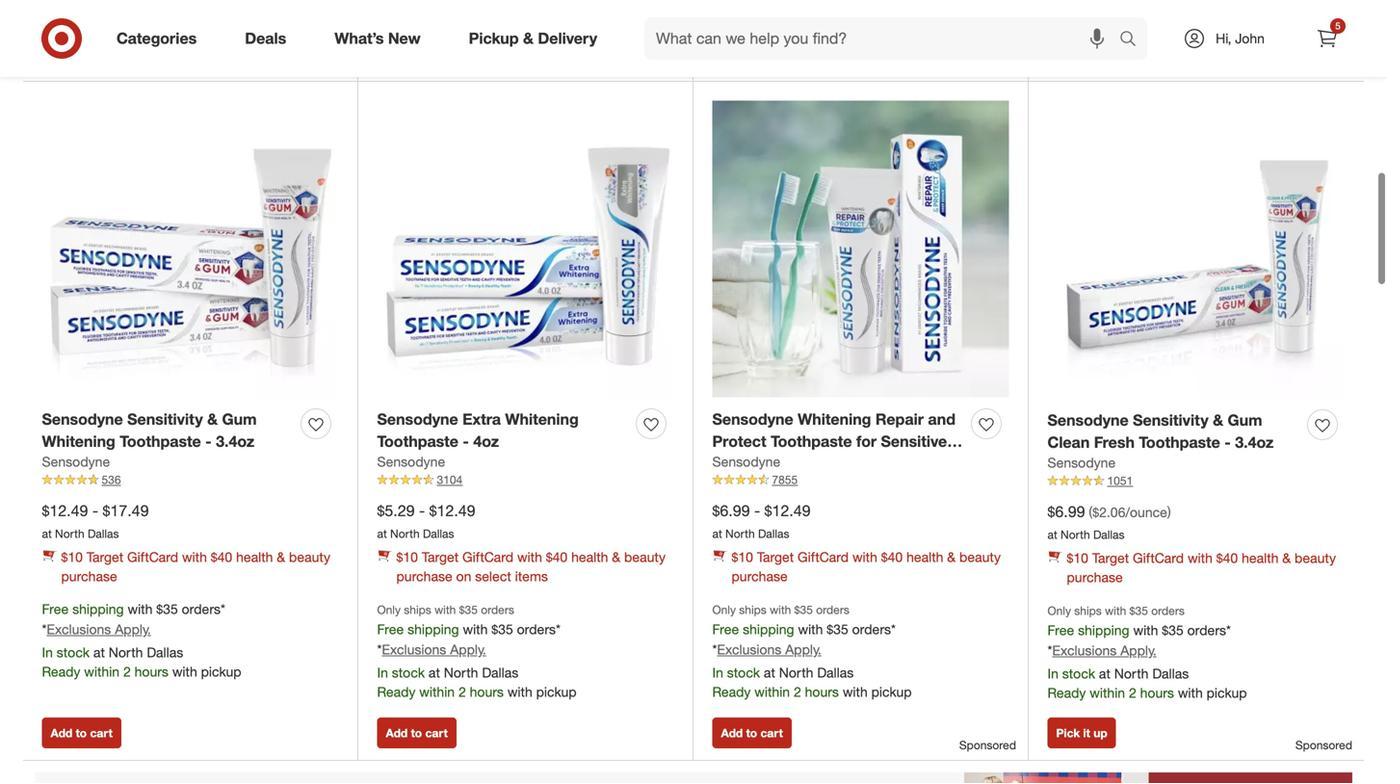Task type: describe. For each thing, give the bounding box(es) containing it.
on
[[456, 568, 471, 585]]

only ships with $35 orders for $12.49
[[712, 603, 849, 617]]

john
[[1235, 30, 1265, 47]]

at inside only ships with $35 orders free shipping with $35 orders* * exclusions apply. in stock at  north dallas ready within 2 hours with pickup
[[429, 664, 440, 681]]

teeth
[[712, 454, 752, 473]]

clean
[[1048, 433, 1090, 452]]

only ships with $35 orders free shipping with $35 orders* * exclusions apply. in stock at  north dallas ready within 2 hours with pickup
[[377, 603, 577, 700]]

with inside $10 target giftcard with $40 health & beauty purchase on select items
[[517, 549, 542, 565]]

$40 for $5.29 - $12.49
[[546, 549, 568, 565]]

$5.29
[[377, 501, 415, 520]]

what's new
[[334, 29, 421, 48]]

$10 down $6.99 ( $2.06 /ounce ) at north dallas
[[1067, 550, 1088, 566]]

/ounce
[[1125, 504, 1167, 520]]

pickup
[[469, 29, 519, 48]]

deals link
[[228, 17, 310, 60]]

1 horizontal spatial ready within 2 hours
[[1048, 5, 1174, 22]]

target for $6.99 - $12.49
[[757, 549, 794, 565]]

gum for 3.4oz
[[222, 410, 257, 429]]

sensodyne inside the sensodyne whitening repair and protect toothpaste for sensitive teeth - 3.4oz
[[712, 410, 793, 429]]

select
[[475, 568, 511, 585]]

target down $6.99 ( $2.06 /ounce ) at north dallas
[[1092, 550, 1129, 566]]

sensodyne whitening repair and protect toothpaste for sensitive teeth - 3.4oz
[[712, 410, 956, 473]]

pickup & delivery
[[469, 29, 597, 48]]

categories link
[[100, 17, 221, 60]]

at inside $5.29 - $12.49 at north dallas
[[377, 527, 387, 541]]

1 horizontal spatial up
[[1093, 726, 1107, 740]]

toothpaste inside sensodyne sensitivity & gum clean fresh toothpaste - 3.4oz
[[1139, 433, 1220, 452]]

$40 for $6.99 - $12.49
[[881, 549, 903, 565]]

add to cart for sensodyne sensitivity & gum whitening toothpaste - 3.4oz
[[51, 726, 113, 740]]

sensodyne extra whitening toothpaste - 4oz
[[377, 410, 579, 451]]

purchase for $12.49 - $17.49
[[61, 568, 117, 585]]

stock inside only ships with $35 orders free shipping with $35 orders* * exclusions apply. in stock at  north dallas ready within 2 hours with pickup
[[392, 664, 425, 681]]

search button
[[1111, 17, 1157, 64]]

to for sensodyne extra whitening toothpaste - 4oz
[[411, 726, 422, 740]]

add for sensodyne whitening repair and protect toothpaste for sensitive teeth - 3.4oz
[[721, 726, 743, 740]]

7855 link
[[712, 472, 1009, 489]]

1051 link
[[1048, 473, 1345, 490]]

pickup inside only ships with $35 orders free shipping with $35 orders* * exclusions apply. in stock at  north dallas ready within 2 hours with pickup
[[536, 683, 577, 700]]

cart for sensodyne whitening repair and protect toothpaste for sensitive teeth - 3.4oz
[[760, 726, 783, 740]]

in inside only ships with $35 orders free shipping with $35 orders* * exclusions apply. in stock at  north dallas ready within 2 hours with pickup
[[377, 664, 388, 681]]

free inside only ships with $35 orders free shipping with $35 orders* * exclusions apply. in stock at  north dallas ready within 2 hours with pickup
[[377, 621, 404, 638]]

dallas inside $6.99 - $12.49 at north dallas
[[758, 527, 789, 541]]

3.4oz inside sensodyne sensitivity & gum clean fresh toothpaste - 3.4oz
[[1235, 433, 1274, 452]]

ships for sensodyne sensitivity & gum clean fresh toothpaste - 3.4oz
[[1074, 603, 1102, 618]]

delivery
[[538, 29, 597, 48]]

hi,
[[1216, 30, 1231, 47]]

target for $12.49 - $17.49
[[87, 549, 123, 565]]

What can we help you find? suggestions appear below search field
[[644, 17, 1124, 60]]

$10 target giftcard with $40 health & beauty purchase on select items
[[396, 549, 666, 585]]

(
[[1089, 504, 1093, 520]]

giftcard down )
[[1133, 550, 1184, 566]]

- inside sensodyne sensitivity & gum whitening toothpaste - 3.4oz
[[205, 432, 212, 451]]

sensitivity for fresh
[[1133, 411, 1209, 430]]

$6.99 - $12.49 at north dallas
[[712, 501, 811, 541]]

purchase for $6.99 - $12.49
[[732, 568, 788, 585]]

health for $12.49 - $17.49
[[236, 549, 273, 565]]

5 link
[[1306, 17, 1349, 60]]

sensodyne inside sensodyne sensitivity & gum clean fresh toothpaste - 3.4oz
[[1048, 411, 1129, 430]]

ships inside only ships with $35 orders free shipping with $35 orders* * exclusions apply. in stock at  north dallas ready within 2 hours with pickup
[[404, 603, 431, 617]]

what's new link
[[318, 17, 445, 60]]

3.4oz inside the sensodyne whitening repair and protect toothpaste for sensitive teeth - 3.4oz
[[767, 454, 805, 473]]

orders* inside only ships with $35 orders free shipping with $35 orders* * exclusions apply. in stock at  north dallas ready within 2 hours with pickup
[[517, 621, 561, 638]]

$12.49 - $17.49 at north dallas
[[42, 501, 149, 541]]

add to cart button for sensodyne whitening repair and protect toothpaste for sensitive teeth - 3.4oz
[[712, 718, 792, 748]]

add to cart for sensodyne whitening repair and protect toothpaste for sensitive teeth - 3.4oz
[[721, 726, 783, 740]]

hi, john
[[1216, 30, 1265, 47]]

free shipping with $35 orders* * exclusions apply. in stock at  north dallas ready within 2 hours with pickup for sensodyne sensitivity & gum clean fresh toothpaste - 3.4oz
[[1048, 622, 1247, 701]]

giftcard for $5.29 - $12.49
[[462, 549, 513, 565]]

sensodyne link for clean
[[1048, 453, 1116, 473]]

giftcard for $12.49 - $17.49
[[127, 549, 178, 565]]

sensodyne extra whitening toothpaste - 4oz link
[[377, 408, 629, 452]]

advertisement region
[[23, 772, 1364, 783]]

0 horizontal spatial ready within 2 hours
[[42, 4, 168, 21]]

sensodyne whitening repair and protect toothpaste for sensitive teeth - 3.4oz link
[[712, 408, 964, 473]]

$6.99 for -
[[712, 501, 750, 520]]

toothpaste inside the sensodyne whitening repair and protect toothpaste for sensitive teeth - 3.4oz
[[771, 432, 852, 451]]

$6.99 ( $2.06 /ounce ) at north dallas
[[1048, 502, 1171, 542]]

5
[[1335, 20, 1341, 32]]

- inside $5.29 - $12.49 at north dallas
[[419, 501, 425, 520]]

exclusions apply. button for sensodyne whitening repair and protect toothpaste for sensitive teeth - 3.4oz
[[717, 640, 821, 659]]

sensodyne link for protect
[[712, 452, 780, 472]]

north inside $12.49 - $17.49 at north dallas
[[55, 527, 84, 541]]

$12.49 inside $12.49 - $17.49 at north dallas
[[42, 501, 88, 520]]

health for $5.29 - $12.49
[[571, 549, 608, 565]]

toothpaste inside sensodyne sensitivity & gum whitening toothpaste - 3.4oz
[[120, 432, 201, 451]]

cart for sensodyne sensitivity & gum whitening toothpaste - 3.4oz
[[90, 726, 113, 740]]

& inside sensodyne sensitivity & gum clean fresh toothpaste - 3.4oz
[[1213, 411, 1223, 430]]

shipping inside only ships with $35 orders free shipping with $35 orders* * exclusions apply. in stock at  north dallas ready within 2 hours with pickup
[[408, 621, 459, 638]]

purchase down $6.99 ( $2.06 /ounce ) at north dallas
[[1067, 569, 1123, 586]]

dallas inside $12.49 - $17.49 at north dallas
[[88, 527, 119, 541]]

sensodyne link for -
[[377, 452, 445, 472]]

0 horizontal spatial pick
[[721, 47, 745, 61]]

pickup & delivery link
[[452, 17, 621, 60]]

2 horizontal spatial $10 target giftcard with $40 health & beauty purchase
[[1067, 550, 1336, 586]]

add to cart button for sensodyne sensitivity & gum whitening toothpaste - 3.4oz
[[42, 718, 121, 748]]

- inside sensodyne sensitivity & gum clean fresh toothpaste - 3.4oz
[[1225, 433, 1231, 452]]

$10 for $12.49 - $17.49
[[61, 549, 83, 565]]

0 vertical spatial pick it up button
[[712, 39, 781, 69]]

toothpaste inside sensodyne extra whitening toothpaste - 4oz
[[377, 432, 458, 451]]

beauty for sensodyne extra whitening toothpaste - 4oz
[[624, 549, 666, 565]]

$10 for $6.99 - $12.49
[[732, 549, 753, 565]]

extra
[[462, 410, 501, 429]]

purchase for $5.29 - $12.49
[[396, 568, 452, 585]]

3.4oz inside sensodyne sensitivity & gum whitening toothpaste - 3.4oz
[[216, 432, 254, 451]]

* inside only ships with $35 orders free shipping with $35 orders* * exclusions apply. in stock at  north dallas ready within 2 hours with pickup
[[377, 641, 382, 658]]

sensodyne sensitivity & gum clean fresh toothpaste - 3.4oz
[[1048, 411, 1274, 452]]

sensitivity for toothpaste
[[127, 410, 203, 429]]

orders inside only ships with $35 orders free shipping with $35 orders* * exclusions apply. in stock at  north dallas ready within 2 hours with pickup
[[481, 603, 514, 617]]

sensodyne link for whitening
[[42, 452, 110, 472]]

sensodyne sensitivity & gum whitening toothpaste - 3.4oz link
[[42, 408, 293, 452]]

ready within 2 hours with pickup
[[712, 4, 912, 21]]

add for sensodyne extra whitening toothpaste - 4oz
[[386, 726, 408, 740]]

whitening inside sensodyne extra whitening toothpaste - 4oz
[[505, 410, 579, 429]]

sensodyne sensitivity & gum clean fresh toothpaste - 3.4oz link
[[1048, 409, 1300, 453]]

fresh
[[1094, 433, 1135, 452]]

sensitive
[[881, 432, 947, 451]]

what's
[[334, 29, 384, 48]]

orders for sensodyne whitening repair and protect toothpaste for sensitive teeth - 3.4oz
[[816, 603, 849, 617]]

apply. inside only ships with $35 orders free shipping with $35 orders* * exclusions apply. in stock at  north dallas ready within 2 hours with pickup
[[450, 641, 486, 658]]

north inside $5.29 - $12.49 at north dallas
[[390, 527, 420, 541]]

new
[[388, 29, 421, 48]]

cart for sensodyne extra whitening toothpaste - 4oz
[[425, 726, 448, 740]]

)
[[1167, 504, 1171, 520]]



Task type: locate. For each thing, give the bounding box(es) containing it.
toothpaste up the 1051 link on the bottom right
[[1139, 433, 1220, 452]]

536 link
[[42, 472, 339, 489]]

1 horizontal spatial pick it up button
[[1048, 718, 1116, 748]]

- up the 1051 link on the bottom right
[[1225, 433, 1231, 452]]

whitening right extra
[[505, 410, 579, 429]]

- inside $6.99 - $12.49 at north dallas
[[754, 501, 760, 520]]

only inside only ships with $35 orders free shipping with $35 orders* * exclusions apply. in stock at  north dallas ready within 2 hours with pickup
[[377, 603, 401, 617]]

-
[[205, 432, 212, 451], [463, 432, 469, 451], [1225, 433, 1231, 452], [756, 454, 762, 473], [92, 501, 98, 520], [419, 501, 425, 520], [754, 501, 760, 520]]

sensitivity inside sensodyne sensitivity & gum clean fresh toothpaste - 3.4oz
[[1133, 411, 1209, 430]]

1 horizontal spatial pick it up
[[1056, 726, 1107, 740]]

7855
[[772, 473, 798, 487]]

0 horizontal spatial ships
[[404, 603, 431, 617]]

north
[[55, 527, 84, 541], [390, 527, 420, 541], [725, 527, 755, 541], [1061, 528, 1090, 542], [109, 644, 143, 661], [444, 664, 478, 681], [779, 664, 813, 681], [1114, 665, 1149, 682]]

2 horizontal spatial ships
[[1074, 603, 1102, 618]]

3 $12.49 from the left
[[764, 501, 811, 520]]

within inside only ships with $35 orders free shipping with $35 orders* * exclusions apply. in stock at  north dallas ready within 2 hours with pickup
[[419, 683, 455, 700]]

1 horizontal spatial $10 target giftcard with $40 health & beauty purchase
[[732, 549, 1001, 585]]

2 horizontal spatial whitening
[[798, 410, 871, 429]]

pick it up for right pick it up button
[[1056, 726, 1107, 740]]

sensitivity inside sensodyne sensitivity & gum whitening toothpaste - 3.4oz
[[127, 410, 203, 429]]

- down 'protect'
[[754, 501, 760, 520]]

2 $12.49 from the left
[[429, 501, 475, 520]]

toothpaste up 536 link
[[120, 432, 201, 451]]

with
[[843, 4, 868, 21], [182, 549, 207, 565], [517, 549, 542, 565], [852, 549, 877, 565], [1188, 550, 1213, 566], [128, 601, 153, 617], [434, 603, 456, 617], [770, 603, 791, 617], [1105, 603, 1126, 618], [463, 621, 488, 638], [798, 621, 823, 638], [1133, 622, 1158, 639], [172, 663, 197, 680], [507, 683, 532, 700], [843, 683, 868, 700], [1178, 684, 1203, 701]]

& inside $10 target giftcard with $40 health & beauty purchase on select items
[[612, 549, 620, 565]]

to for sensodyne sensitivity & gum whitening toothpaste - 3.4oz
[[76, 726, 87, 740]]

sensodyne
[[42, 410, 123, 429], [377, 410, 458, 429], [712, 410, 793, 429], [1048, 411, 1129, 430], [42, 453, 110, 470], [377, 453, 445, 470], [712, 453, 780, 470], [1048, 454, 1116, 471]]

north inside $6.99 - $12.49 at north dallas
[[725, 527, 755, 541]]

target down $12.49 - $17.49 at north dallas
[[87, 549, 123, 565]]

0 horizontal spatial $12.49
[[42, 501, 88, 520]]

ships
[[404, 603, 431, 617], [739, 603, 766, 617], [1074, 603, 1102, 618]]

pick
[[721, 47, 745, 61], [1056, 726, 1080, 740]]

giftcard up select
[[462, 549, 513, 565]]

and
[[928, 410, 956, 429]]

search
[[1111, 31, 1157, 50]]

&
[[523, 29, 534, 48], [207, 410, 218, 429], [1213, 411, 1223, 430], [277, 549, 285, 565], [612, 549, 620, 565], [947, 549, 956, 565], [1282, 550, 1291, 566]]

only ships with $35 orders down $6.99 - $12.49 at north dallas
[[712, 603, 849, 617]]

items
[[515, 568, 548, 585]]

1 $12.49 from the left
[[42, 501, 88, 520]]

exclusions apply. button
[[47, 620, 151, 639], [382, 640, 486, 659], [717, 640, 821, 659], [1052, 641, 1157, 660]]

$2.06
[[1093, 504, 1125, 520]]

at inside $6.99 ( $2.06 /ounce ) at north dallas
[[1048, 528, 1057, 542]]

add to cart button
[[42, 39, 121, 69], [1048, 39, 1127, 69], [42, 718, 121, 748], [377, 718, 456, 748], [712, 718, 792, 748]]

purchase down $6.99 - $12.49 at north dallas
[[732, 568, 788, 585]]

$6.99 inside $6.99 ( $2.06 /ounce ) at north dallas
[[1048, 502, 1085, 521]]

0 horizontal spatial pick it up button
[[712, 39, 781, 69]]

0 vertical spatial up
[[758, 47, 772, 61]]

$12.49 inside $5.29 - $12.49 at north dallas
[[429, 501, 475, 520]]

$40 down the 1051 link on the bottom right
[[1216, 550, 1238, 566]]

categories
[[117, 29, 197, 48]]

dallas inside $5.29 - $12.49 at north dallas
[[423, 527, 454, 541]]

whitening
[[505, 410, 579, 429], [798, 410, 871, 429], [42, 432, 115, 451]]

0 horizontal spatial whitening
[[42, 432, 115, 451]]

add for sensodyne sensitivity & gum whitening toothpaste - 3.4oz
[[51, 726, 72, 740]]

free shipping with $35 orders* * exclusions apply. in stock at  north dallas ready within 2 hours with pickup for sensodyne whitening repair and protect toothpaste for sensitive teeth - 3.4oz
[[712, 621, 912, 700]]

sensitivity
[[127, 410, 203, 429], [1133, 411, 1209, 430]]

whitening up the 536
[[42, 432, 115, 451]]

at
[[42, 527, 52, 541], [377, 527, 387, 541], [712, 527, 722, 541], [1048, 528, 1057, 542], [93, 644, 105, 661], [429, 664, 440, 681], [764, 664, 775, 681], [1099, 665, 1110, 682]]

- right $5.29
[[419, 501, 425, 520]]

3.4oz up 536 link
[[216, 432, 254, 451]]

pickup
[[871, 4, 912, 21], [201, 663, 241, 680], [536, 683, 577, 700], [871, 683, 912, 700], [1207, 684, 1247, 701]]

to for sensodyne whitening repair and protect toothpaste for sensitive teeth - 3.4oz
[[746, 726, 757, 740]]

- inside sensodyne extra whitening toothpaste - 4oz
[[463, 432, 469, 451]]

4oz
[[473, 432, 499, 451]]

1 horizontal spatial only
[[712, 603, 736, 617]]

0 horizontal spatial only
[[377, 603, 401, 617]]

sensitivity up 536 link
[[127, 410, 203, 429]]

2 horizontal spatial only
[[1048, 603, 1071, 618]]

0 horizontal spatial 3.4oz
[[216, 432, 254, 451]]

1051
[[1107, 474, 1133, 488]]

1 horizontal spatial 3.4oz
[[767, 454, 805, 473]]

$10 target giftcard with $40 health & beauty purchase down 536 link
[[61, 549, 330, 585]]

beauty for sensodyne sensitivity & gum clean fresh toothpaste - 3.4oz
[[1295, 550, 1336, 566]]

giftcard down $6.99 - $12.49 at north dallas
[[798, 549, 849, 565]]

0 vertical spatial pick it up
[[721, 47, 772, 61]]

only ships with $35 orders
[[712, 603, 849, 617], [1048, 603, 1185, 618]]

add to cart for sensodyne extra whitening toothpaste - 4oz
[[386, 726, 448, 740]]

pick it up button
[[712, 39, 781, 69], [1048, 718, 1116, 748]]

$12.49 down 3104
[[429, 501, 475, 520]]

$40 inside $10 target giftcard with $40 health & beauty purchase on select items
[[546, 549, 568, 565]]

$10 target giftcard with $40 health & beauty purchase for $12.49 - $17.49
[[61, 549, 330, 585]]

3104 link
[[377, 472, 674, 489]]

orders*
[[182, 601, 225, 617], [517, 621, 561, 638], [852, 621, 896, 638], [1187, 622, 1231, 639]]

hours inside only ships with $35 orders free shipping with $35 orders* * exclusions apply. in stock at  north dallas ready within 2 hours with pickup
[[470, 683, 504, 700]]

gum up the 1051 link on the bottom right
[[1228, 411, 1262, 430]]

$40 for $12.49 - $17.49
[[211, 549, 232, 565]]

- left 4oz
[[463, 432, 469, 451]]

repair
[[875, 410, 924, 429]]

$40 down 7855 link
[[881, 549, 903, 565]]

$6.99 inside $6.99 - $12.49 at north dallas
[[712, 501, 750, 520]]

sensodyne link
[[42, 452, 110, 472], [377, 452, 445, 472], [712, 452, 780, 472], [1048, 453, 1116, 473]]

1 vertical spatial pick it up button
[[1048, 718, 1116, 748]]

1 horizontal spatial sensitivity
[[1133, 411, 1209, 430]]

only for sensodyne whitening repair and protect toothpaste for sensitive teeth - 3.4oz
[[712, 603, 736, 617]]

1 horizontal spatial it
[[1083, 726, 1090, 740]]

0 vertical spatial pick
[[721, 47, 745, 61]]

whitening up for
[[798, 410, 871, 429]]

$40
[[211, 549, 232, 565], [546, 549, 568, 565], [881, 549, 903, 565], [1216, 550, 1238, 566]]

toothpaste up 3104
[[377, 432, 458, 451]]

purchase down $12.49 - $17.49 at north dallas
[[61, 568, 117, 585]]

health
[[236, 549, 273, 565], [571, 549, 608, 565], [906, 549, 943, 565], [1242, 550, 1279, 566]]

pick it up
[[721, 47, 772, 61], [1056, 726, 1107, 740]]

ships down $6.99 ( $2.06 /ounce ) at north dallas
[[1074, 603, 1102, 618]]

2 horizontal spatial free shipping with $35 orders* * exclusions apply. in stock at  north dallas ready within 2 hours with pickup
[[1048, 622, 1247, 701]]

ready within 2 hours up the categories
[[42, 4, 168, 21]]

3.4oz right teeth
[[767, 454, 805, 473]]

giftcard inside $10 target giftcard with $40 health & beauty purchase on select items
[[462, 549, 513, 565]]

ready within 2 hours
[[42, 4, 168, 21], [1048, 5, 1174, 22]]

stock
[[57, 644, 90, 661], [392, 664, 425, 681], [727, 664, 760, 681], [1062, 665, 1095, 682]]

add
[[51, 47, 72, 61], [1056, 47, 1078, 61], [51, 726, 72, 740], [386, 726, 408, 740], [721, 726, 743, 740]]

in
[[42, 644, 53, 661], [377, 664, 388, 681], [712, 664, 723, 681], [1048, 665, 1059, 682]]

0 horizontal spatial only ships with $35 orders
[[712, 603, 849, 617]]

sensodyne link up 3104
[[377, 452, 445, 472]]

0 vertical spatial it
[[748, 47, 755, 61]]

gum
[[222, 410, 257, 429], [1228, 411, 1262, 430]]

dallas inside $6.99 ( $2.06 /ounce ) at north dallas
[[1093, 528, 1125, 542]]

0 horizontal spatial free shipping with $35 orders* * exclusions apply. in stock at  north dallas ready within 2 hours with pickup
[[42, 601, 241, 680]]

- inside the sensodyne whitening repair and protect toothpaste for sensitive teeth - 3.4oz
[[756, 454, 762, 473]]

$12.49 down 7855
[[764, 501, 811, 520]]

sensodyne extra whitening toothpaste - 4oz image
[[377, 101, 674, 397], [377, 101, 674, 397]]

$10 target giftcard with $40 health & beauty purchase
[[61, 549, 330, 585], [732, 549, 1001, 585], [1067, 550, 1336, 586]]

only for sensodyne sensitivity & gum clean fresh toothpaste - 3.4oz
[[1048, 603, 1071, 618]]

1 horizontal spatial free shipping with $35 orders* * exclusions apply. in stock at  north dallas ready within 2 hours with pickup
[[712, 621, 912, 700]]

1 horizontal spatial sponsored
[[959, 738, 1016, 752]]

0 horizontal spatial it
[[748, 47, 755, 61]]

sensodyne inside sensodyne extra whitening toothpaste - 4oz
[[377, 410, 458, 429]]

dallas inside only ships with $35 orders free shipping with $35 orders* * exclusions apply. in stock at  north dallas ready within 2 hours with pickup
[[482, 664, 518, 681]]

cart
[[90, 47, 113, 61], [1096, 47, 1118, 61], [90, 726, 113, 740], [425, 726, 448, 740], [760, 726, 783, 740]]

pick it up for pick it up button to the top
[[721, 47, 772, 61]]

$12.49
[[42, 501, 88, 520], [429, 501, 475, 520], [764, 501, 811, 520]]

sensodyne link up the 536
[[42, 452, 110, 472]]

$10 down $12.49 - $17.49 at north dallas
[[61, 549, 83, 565]]

0 horizontal spatial gum
[[222, 410, 257, 429]]

target down $6.99 - $12.49 at north dallas
[[757, 549, 794, 565]]

$10 target giftcard with $40 health & beauty purchase for $6.99 - $12.49
[[732, 549, 1001, 585]]

ready
[[42, 4, 80, 21], [712, 4, 751, 21], [1048, 5, 1086, 22], [42, 663, 80, 680], [377, 683, 416, 700], [712, 683, 751, 700], [1048, 684, 1086, 701]]

deals
[[245, 29, 286, 48]]

add to cart button for sensodyne extra whitening toothpaste - 4oz
[[377, 718, 456, 748]]

$6.99
[[712, 501, 750, 520], [1048, 502, 1085, 521]]

$40 down 536 link
[[211, 549, 232, 565]]

1 horizontal spatial $12.49
[[429, 501, 475, 520]]

- up 536 link
[[205, 432, 212, 451]]

at inside $12.49 - $17.49 at north dallas
[[42, 527, 52, 541]]

2 inside only ships with $35 orders free shipping with $35 orders* * exclusions apply. in stock at  north dallas ready within 2 hours with pickup
[[458, 683, 466, 700]]

1 vertical spatial pick
[[1056, 726, 1080, 740]]

whitening inside the sensodyne whitening repair and protect toothpaste for sensitive teeth - 3.4oz
[[798, 410, 871, 429]]

1 vertical spatial up
[[1093, 726, 1107, 740]]

sensodyne sensitivity & gum whitening toothpaste - 3.4oz image
[[42, 101, 339, 397], [42, 101, 339, 397]]

ships for sensodyne whitening repair and protect toothpaste for sensitive teeth - 3.4oz
[[739, 603, 766, 617]]

0 horizontal spatial up
[[758, 47, 772, 61]]

0 horizontal spatial sponsored
[[624, 59, 681, 73]]

gum inside sensodyne sensitivity & gum clean fresh toothpaste - 3.4oz
[[1228, 411, 1262, 430]]

$10 target giftcard with $40 health & beauty purchase down 7855 link
[[732, 549, 1001, 585]]

1 horizontal spatial $6.99
[[1048, 502, 1085, 521]]

0 horizontal spatial $6.99
[[712, 501, 750, 520]]

shipping
[[72, 601, 124, 617], [408, 621, 459, 638], [743, 621, 794, 638], [1078, 622, 1129, 639]]

$12.49 left $17.49 at the bottom left of page
[[42, 501, 88, 520]]

gum for -
[[1228, 411, 1262, 430]]

orders
[[481, 603, 514, 617], [816, 603, 849, 617], [1151, 603, 1185, 618]]

2
[[123, 4, 131, 21], [794, 4, 801, 21], [1129, 5, 1136, 22], [123, 663, 131, 680], [458, 683, 466, 700], [794, 683, 801, 700], [1129, 684, 1136, 701]]

$17.49
[[103, 501, 149, 520]]

1 horizontal spatial orders
[[816, 603, 849, 617]]

$6.99 for (
[[1048, 502, 1085, 521]]

it
[[748, 47, 755, 61], [1083, 726, 1090, 740]]

$6.99 down teeth
[[712, 501, 750, 520]]

2 horizontal spatial sponsored
[[1295, 738, 1352, 752]]

giftcard down $17.49 at the bottom left of page
[[127, 549, 178, 565]]

sensodyne sensitivity & gum clean fresh toothpaste - 3.4oz image
[[1048, 101, 1345, 398], [1048, 101, 1345, 398]]

gum up 536 link
[[222, 410, 257, 429]]

- right teeth
[[756, 454, 762, 473]]

giftcard for $6.99 - $12.49
[[798, 549, 849, 565]]

3.4oz
[[216, 432, 254, 451], [1235, 433, 1274, 452], [767, 454, 805, 473]]

$5.29 - $12.49 at north dallas
[[377, 501, 475, 541]]

free
[[42, 601, 69, 617], [377, 621, 404, 638], [712, 621, 739, 638], [1048, 622, 1074, 639]]

north inside only ships with $35 orders free shipping with $35 orders* * exclusions apply. in stock at  north dallas ready within 2 hours with pickup
[[444, 664, 478, 681]]

within
[[84, 4, 120, 21], [754, 4, 790, 21], [1090, 5, 1125, 22], [84, 663, 120, 680], [419, 683, 455, 700], [754, 683, 790, 700], [1090, 684, 1125, 701]]

ships down $6.99 - $12.49 at north dallas
[[739, 603, 766, 617]]

purchase
[[61, 568, 117, 585], [396, 568, 452, 585], [732, 568, 788, 585], [1067, 569, 1123, 586]]

- left $17.49 at the bottom left of page
[[92, 501, 98, 520]]

1 horizontal spatial gum
[[1228, 411, 1262, 430]]

toothpaste up 7855
[[771, 432, 852, 451]]

sponsored for sensodyne sensitivity & gum clean fresh toothpaste - 3.4oz
[[1295, 738, 1352, 752]]

0 horizontal spatial orders
[[481, 603, 514, 617]]

$10 target giftcard with $40 health & beauty purchase down )
[[1067, 550, 1336, 586]]

1 vertical spatial pick it up
[[1056, 726, 1107, 740]]

1 vertical spatial it
[[1083, 726, 1090, 740]]

exclusions
[[47, 621, 111, 638], [382, 641, 446, 658], [717, 641, 781, 658], [1052, 642, 1117, 659]]

ready within 2 hours up search
[[1048, 5, 1174, 22]]

sponsored
[[624, 59, 681, 73], [959, 738, 1016, 752], [1295, 738, 1352, 752]]

beauty for sensodyne whitening repair and protect toothpaste for sensitive teeth - 3.4oz
[[959, 549, 1001, 565]]

sensodyne whitening repair and protect toothpaste for sensitive teeth - 3.4oz image
[[712, 101, 1009, 397], [712, 101, 1009, 397]]

$10 down $6.99 - $12.49 at north dallas
[[732, 549, 753, 565]]

2 horizontal spatial orders
[[1151, 603, 1185, 618]]

exclusions apply. button for sensodyne sensitivity & gum clean fresh toothpaste - 3.4oz
[[1052, 641, 1157, 660]]

0 horizontal spatial sensitivity
[[127, 410, 203, 429]]

giftcard
[[127, 549, 178, 565], [462, 549, 513, 565], [798, 549, 849, 565], [1133, 550, 1184, 566]]

exclusions inside only ships with $35 orders free shipping with $35 orders* * exclusions apply. in stock at  north dallas ready within 2 hours with pickup
[[382, 641, 446, 658]]

for
[[856, 432, 877, 451]]

$10 for $5.29 - $12.49
[[396, 549, 418, 565]]

toothpaste
[[120, 432, 201, 451], [377, 432, 458, 451], [771, 432, 852, 451], [1139, 433, 1220, 452]]

sensodyne link down 'protect'
[[712, 452, 780, 472]]

north inside $6.99 ( $2.06 /ounce ) at north dallas
[[1061, 528, 1090, 542]]

2 horizontal spatial 3.4oz
[[1235, 433, 1274, 452]]

only ships with $35 orders for $2.06
[[1048, 603, 1185, 618]]

target inside $10 target giftcard with $40 health & beauty purchase on select items
[[422, 549, 459, 565]]

gum inside sensodyne sensitivity & gum whitening toothpaste - 3.4oz
[[222, 410, 257, 429]]

2 horizontal spatial $12.49
[[764, 501, 811, 520]]

$35
[[156, 601, 178, 617], [459, 603, 478, 617], [794, 603, 813, 617], [1129, 603, 1148, 618], [492, 621, 513, 638], [827, 621, 848, 638], [1162, 622, 1184, 639]]

orders for sensodyne sensitivity & gum clean fresh toothpaste - 3.4oz
[[1151, 603, 1185, 618]]

target
[[87, 549, 123, 565], [422, 549, 459, 565], [757, 549, 794, 565], [1092, 550, 1129, 566]]

0 horizontal spatial $10 target giftcard with $40 health & beauty purchase
[[61, 549, 330, 585]]

health for $6.99 - $12.49
[[906, 549, 943, 565]]

ready inside only ships with $35 orders free shipping with $35 orders* * exclusions apply. in stock at  north dallas ready within 2 hours with pickup
[[377, 683, 416, 700]]

health inside $10 target giftcard with $40 health & beauty purchase on select items
[[571, 549, 608, 565]]

& inside sensodyne sensitivity & gum whitening toothpaste - 3.4oz
[[207, 410, 218, 429]]

up
[[758, 47, 772, 61], [1093, 726, 1107, 740]]

target for $5.29 - $12.49
[[422, 549, 459, 565]]

1 horizontal spatial whitening
[[505, 410, 579, 429]]

at inside $6.99 - $12.49 at north dallas
[[712, 527, 722, 541]]

1 horizontal spatial pick
[[1056, 726, 1080, 740]]

purchase left on
[[396, 568, 452, 585]]

beauty inside $10 target giftcard with $40 health & beauty purchase on select items
[[624, 549, 666, 565]]

purchase inside $10 target giftcard with $40 health & beauty purchase on select items
[[396, 568, 452, 585]]

1 horizontal spatial ships
[[739, 603, 766, 617]]

sensodyne inside sensodyne sensitivity & gum whitening toothpaste - 3.4oz
[[42, 410, 123, 429]]

$10 down $5.29 - $12.49 at north dallas
[[396, 549, 418, 565]]

3.4oz up the 1051 link on the bottom right
[[1235, 433, 1274, 452]]

$12.49 for $5.29 - $12.49
[[429, 501, 475, 520]]

only ships with $35 orders down $6.99 ( $2.06 /ounce ) at north dallas
[[1048, 603, 1185, 618]]

sponsored for sensodyne whitening repair and protect toothpaste for sensitive teeth - 3.4oz
[[959, 738, 1016, 752]]

sensodyne link down clean at the right of the page
[[1048, 453, 1116, 473]]

$6.99 left (
[[1048, 502, 1085, 521]]

protect
[[712, 432, 766, 451]]

536
[[102, 473, 121, 487]]

sensodyne sensitivity & gum whitening toothpaste - 3.4oz
[[42, 410, 257, 451]]

sensitivity up fresh
[[1133, 411, 1209, 430]]

beauty
[[289, 549, 330, 565], [624, 549, 666, 565], [959, 549, 1001, 565], [1295, 550, 1336, 566]]

ships down $5.29 - $12.49 at north dallas
[[404, 603, 431, 617]]

exclusions apply. button for sensodyne extra whitening toothpaste - 4oz
[[382, 640, 486, 659]]

3104
[[437, 473, 463, 487]]

$10
[[61, 549, 83, 565], [396, 549, 418, 565], [732, 549, 753, 565], [1067, 550, 1088, 566]]

- inside $12.49 - $17.49 at north dallas
[[92, 501, 98, 520]]

$40 up items
[[546, 549, 568, 565]]

$12.49 for $6.99 - $12.49
[[764, 501, 811, 520]]

1 horizontal spatial only ships with $35 orders
[[1048, 603, 1185, 618]]

$12.49 inside $6.99 - $12.49 at north dallas
[[764, 501, 811, 520]]

0 horizontal spatial pick it up
[[721, 47, 772, 61]]

$10 inside $10 target giftcard with $40 health & beauty purchase on select items
[[396, 549, 418, 565]]

target up on
[[422, 549, 459, 565]]

whitening inside sensodyne sensitivity & gum whitening toothpaste - 3.4oz
[[42, 432, 115, 451]]

beauty for sensodyne sensitivity & gum whitening toothpaste - 3.4oz
[[289, 549, 330, 565]]

*
[[42, 621, 47, 638], [377, 641, 382, 658], [712, 641, 717, 658], [1048, 642, 1052, 659]]



Task type: vqa. For each thing, say whether or not it's contained in the screenshot.
Gingerbread Playhouse Christmas Tree Ornament Set 85ct - Wondershop™
no



